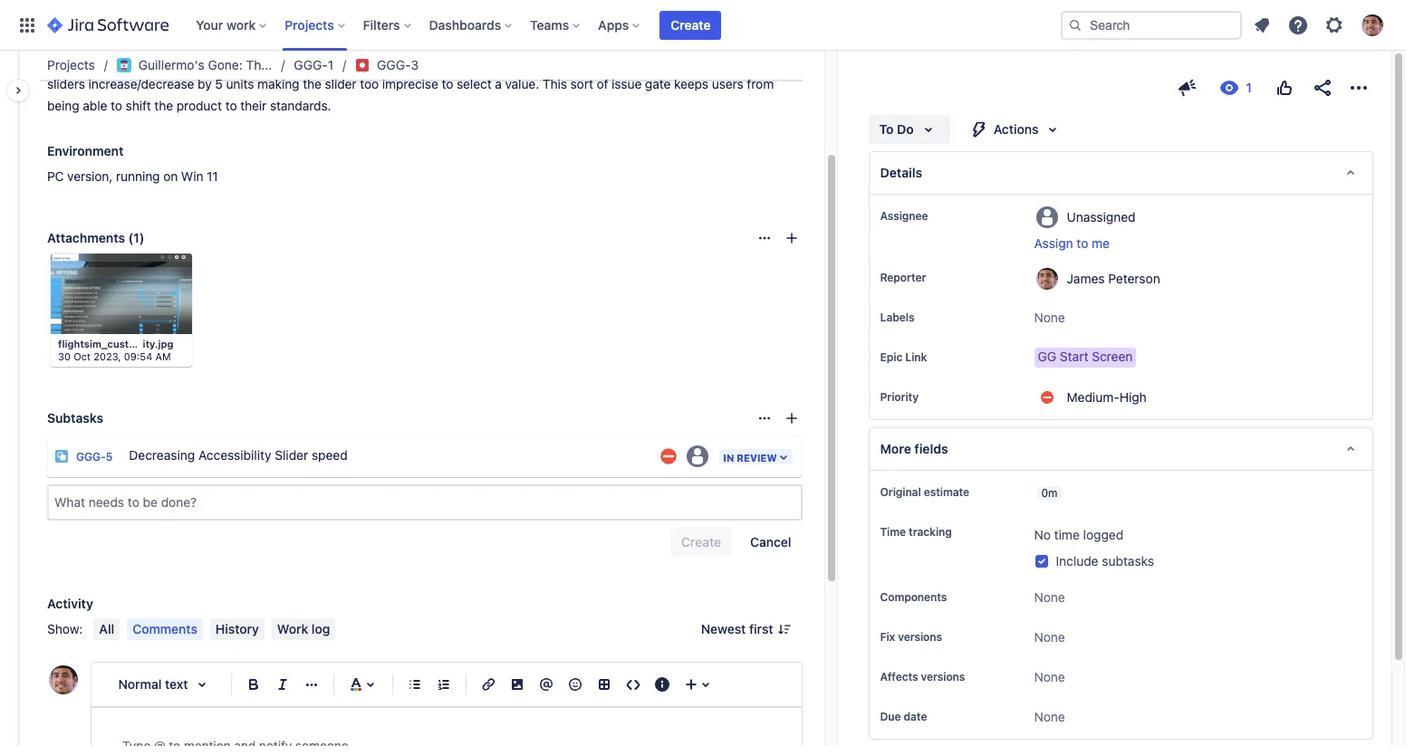 Task type: describe. For each thing, give the bounding box(es) containing it.
first
[[750, 622, 774, 637]]

ggg-1
[[294, 57, 334, 73]]

link
[[906, 351, 928, 364]]

th...
[[246, 57, 272, 73]]

assign to me
[[1035, 236, 1110, 251]]

include
[[1056, 554, 1099, 570]]

italic ⌘i image
[[272, 674, 294, 696]]

original estimate pin to top. only you can see pinned fields. image
[[973, 486, 988, 500]]

value.
[[505, 76, 539, 92]]

dashboards
[[429, 17, 501, 32]]

affects versions pin to top. only you can see pinned fields. image
[[969, 671, 984, 686]]

start
[[1060, 349, 1089, 364]]

the up from
[[752, 54, 771, 70]]

newest first button
[[690, 619, 803, 641]]

work log
[[277, 622, 330, 637]]

epic link
[[881, 351, 928, 364]]

projects for projects dropdown button
[[285, 17, 334, 32]]

work log button
[[272, 619, 336, 641]]

1 vertical spatial of
[[597, 76, 609, 92]]

work
[[227, 17, 256, 32]]

to inside button
[[1077, 236, 1089, 251]]

screen
[[1092, 349, 1133, 364]]

0 vertical spatial being
[[616, 54, 649, 70]]

notifications image
[[1252, 14, 1273, 36]]

decreasing accessibility slider speed link
[[122, 439, 653, 475]]

more formatting image
[[301, 674, 323, 696]]

attachments (1)
[[47, 230, 144, 246]]

ggg-5
[[76, 450, 113, 464]]

help image
[[1288, 14, 1310, 36]]

info panel image
[[652, 674, 673, 696]]

(1)
[[128, 230, 144, 246]]

guillermo's gone: the game image
[[117, 58, 131, 73]]

comments
[[133, 622, 198, 637]]

to do
[[880, 121, 914, 137]]

include subtasks
[[1056, 554, 1155, 570]]

11
[[207, 169, 218, 184]]

assign to me button
[[1035, 235, 1355, 253]]

when
[[580, 54, 613, 70]]

bullet list ⌘⇧8 image
[[404, 674, 426, 696]]

shifted
[[652, 54, 692, 70]]

1 horizontal spatial a
[[495, 76, 502, 92]]

units
[[226, 76, 254, 92]]

teams
[[530, 17, 569, 32]]

james peterson
[[1067, 271, 1161, 286]]

emoji image
[[565, 674, 586, 696]]

there
[[47, 54, 81, 70]]

search image
[[1069, 18, 1083, 32]]

no time logged
[[1035, 528, 1124, 543]]

ggg- for 1
[[294, 57, 328, 73]]

few
[[116, 54, 137, 70]]

details
[[881, 165, 923, 180]]

add image, video, or file image
[[507, 674, 528, 696]]

issue type: sub-task image
[[54, 450, 69, 464]]

newest
[[701, 622, 746, 637]]

0m
[[1042, 487, 1058, 500]]

original
[[881, 486, 921, 499]]

speed
[[312, 448, 348, 464]]

normal text
[[118, 677, 188, 692]]

from
[[747, 76, 774, 92]]

keeps
[[674, 76, 709, 92]]

options
[[491, 54, 537, 70]]

ggg-3
[[377, 57, 419, 73]]

the up making
[[283, 54, 302, 70]]

version,
[[67, 169, 113, 184]]

to right the able
[[111, 98, 122, 113]]

log
[[312, 622, 330, 637]]

user
[[723, 54, 748, 70]]

too
[[360, 76, 379, 92]]

on
[[163, 169, 178, 184]]

1 vertical spatial 5
[[106, 450, 113, 464]]

link image
[[478, 674, 499, 696]]

0 vertical spatial by
[[696, 54, 710, 70]]

win
[[181, 169, 203, 184]]

original estimate
[[881, 486, 970, 499]]

bug image
[[355, 58, 370, 73]]

0 horizontal spatial accessibility
[[198, 448, 271, 464]]

fix
[[881, 631, 896, 645]]

fields
[[915, 441, 949, 457]]

history
[[216, 622, 259, 637]]

apps button
[[593, 10, 647, 39]]

vote options: no one has voted for this issue yet. image
[[1274, 77, 1296, 99]]

versions for affects versions
[[921, 671, 966, 685]]

gate
[[645, 76, 671, 92]]

create
[[671, 17, 711, 32]]

actions image
[[1349, 77, 1370, 99]]

issue
[[612, 76, 642, 92]]

high
[[1120, 390, 1147, 405]]

mention image
[[536, 674, 557, 696]]

tracking
[[909, 526, 952, 539]]

to do button
[[869, 115, 951, 144]]

5 inside there are a few issues plaguing some of the value sliders in the accessibility options menu. when being shifted by a user the sliders increase/decrease by 5 units making the slider too imprecise to select a value. this sort of issue gate keeps users from being able to shift the product to their standards.
[[215, 76, 223, 92]]

normal text button
[[110, 665, 224, 705]]

decreasing accessibility slider speed
[[129, 448, 348, 464]]

numbered list ⌘⇧7 image
[[433, 674, 455, 696]]

text
[[165, 677, 188, 692]]

the right shift
[[154, 98, 173, 113]]

plaguing
[[180, 54, 230, 70]]

fix versions
[[881, 631, 943, 645]]

0 horizontal spatial being
[[47, 98, 79, 113]]

cancel button
[[740, 528, 803, 557]]

banner containing your work
[[0, 0, 1406, 51]]

guillermo's
[[138, 57, 205, 73]]

Comment - Main content area, start typing to enter text. text field
[[122, 736, 771, 747]]

comments button
[[127, 619, 203, 641]]

to left their
[[225, 98, 237, 113]]

none for affects versions
[[1035, 670, 1066, 686]]

gone:
[[208, 57, 243, 73]]

unassigned image
[[687, 446, 709, 468]]

projects link
[[47, 54, 95, 76]]

work
[[277, 622, 308, 637]]

subtasks
[[47, 411, 103, 426]]

this
[[543, 76, 567, 92]]

your profile and settings image
[[1362, 14, 1384, 36]]

some
[[233, 54, 265, 70]]

peterson
[[1109, 271, 1161, 286]]

none for labels
[[1035, 310, 1066, 325]]

filters
[[363, 17, 400, 32]]

2 horizontal spatial a
[[713, 54, 720, 70]]

ggg-5 link
[[76, 450, 113, 464]]

shift
[[126, 98, 151, 113]]

actions
[[994, 121, 1039, 137]]

Subtasks field
[[49, 487, 801, 519]]

medium-high
[[1067, 390, 1147, 405]]

share image
[[1312, 77, 1334, 99]]

medium-
[[1067, 390, 1120, 405]]



Task type: locate. For each thing, give the bounding box(es) containing it.
users
[[712, 76, 744, 92]]

subtasks
[[1102, 554, 1155, 570]]

to left select
[[442, 76, 453, 92]]

guillermo's gone: th...
[[138, 57, 272, 73]]

ggg- for 3
[[377, 57, 411, 73]]

0 vertical spatial 5
[[215, 76, 223, 92]]

dashboards button
[[424, 10, 519, 39]]

environment
[[47, 143, 124, 159]]

1 horizontal spatial of
[[597, 76, 609, 92]]

all
[[99, 622, 114, 637]]

time
[[1055, 528, 1080, 543]]

1 horizontal spatial 5
[[215, 76, 223, 92]]

1 vertical spatial projects
[[47, 57, 95, 73]]

epic
[[881, 351, 903, 364]]

profile image of james peterson image
[[49, 666, 78, 695]]

all button
[[94, 619, 120, 641]]

primary element
[[11, 0, 1061, 50]]

ggg- up imprecise
[[377, 57, 411, 73]]

newest first
[[701, 622, 774, 637]]

1 horizontal spatial accessibility
[[416, 54, 488, 70]]

issues
[[140, 54, 177, 70]]

a
[[106, 54, 113, 70], [713, 54, 720, 70], [495, 76, 502, 92]]

sidebar navigation image
[[0, 73, 40, 109]]

none
[[1035, 310, 1066, 325], [1035, 590, 1066, 606], [1035, 630, 1066, 646], [1035, 670, 1066, 686], [1035, 710, 1066, 725]]

show:
[[47, 622, 83, 637]]

logged
[[1084, 528, 1124, 543]]

accessibility up select
[[416, 54, 488, 70]]

2 horizontal spatial ggg-
[[377, 57, 411, 73]]

estimate
[[924, 486, 970, 499]]

slider
[[275, 448, 308, 464]]

priority: medium-high image
[[660, 448, 678, 466]]

to
[[442, 76, 453, 92], [111, 98, 122, 113], [225, 98, 237, 113], [1077, 236, 1089, 251]]

create button
[[660, 10, 722, 39]]

assignee
[[881, 209, 929, 223]]

your work button
[[191, 10, 274, 39]]

5 right the issue type: sub-task icon
[[106, 450, 113, 464]]

0 horizontal spatial projects
[[47, 57, 95, 73]]

1 vertical spatial versions
[[921, 671, 966, 685]]

appswitcher icon image
[[16, 14, 38, 36]]

select
[[457, 76, 492, 92]]

labels pin to top. only you can see pinned fields. image
[[919, 311, 933, 325]]

a left "value."
[[495, 76, 502, 92]]

projects for projects link at top left
[[47, 57, 95, 73]]

versions right fix
[[898, 631, 943, 645]]

0 horizontal spatial sliders
[[47, 76, 85, 92]]

details element
[[869, 151, 1374, 195]]

value
[[305, 54, 336, 70]]

a left "guillermo's gone: the game" image on the left
[[106, 54, 113, 70]]

1 horizontal spatial projects
[[285, 17, 334, 32]]

normal
[[118, 677, 162, 692]]

0 vertical spatial versions
[[898, 631, 943, 645]]

a left user
[[713, 54, 720, 70]]

none for components
[[1035, 590, 1066, 606]]

1
[[328, 57, 334, 73]]

1 vertical spatial accessibility
[[198, 448, 271, 464]]

0 vertical spatial projects
[[285, 17, 334, 32]]

1 horizontal spatial being
[[616, 54, 649, 70]]

more
[[881, 441, 912, 457]]

ggg- up the slider
[[294, 57, 328, 73]]

sort
[[571, 76, 594, 92]]

affects
[[881, 671, 919, 685]]

components pin to top. only you can see pinned fields. image
[[951, 591, 966, 606]]

imprecise
[[382, 76, 438, 92]]

attachments
[[47, 230, 125, 246]]

unassigned
[[1067, 209, 1136, 224]]

1 horizontal spatial ggg-
[[294, 57, 328, 73]]

versions
[[898, 631, 943, 645], [921, 671, 966, 685]]

give feedback image
[[1177, 77, 1199, 99]]

apps
[[598, 17, 629, 32]]

gg start screen link
[[1035, 348, 1137, 368]]

components
[[881, 591, 947, 605]]

1 none from the top
[[1035, 310, 1066, 325]]

menu bar containing all
[[90, 619, 339, 641]]

newest first image
[[777, 623, 792, 637]]

download image
[[131, 262, 153, 284]]

by
[[696, 54, 710, 70], [198, 76, 212, 92]]

accessibility
[[416, 54, 488, 70], [198, 448, 271, 464]]

their
[[240, 98, 267, 113]]

of right the 'sort'
[[597, 76, 609, 92]]

gg start screen
[[1038, 349, 1133, 364]]

3 none from the top
[[1035, 630, 1066, 646]]

ggg-1 link
[[294, 54, 334, 76]]

cancel
[[751, 535, 792, 550]]

priority pin to top. only you can see pinned fields. image
[[923, 391, 937, 405]]

sliders down there
[[47, 76, 85, 92]]

your work
[[196, 17, 256, 32]]

accessibility inside there are a few issues plaguing some of the value sliders in the accessibility options menu. when being shifted by a user the sliders increase/decrease by 5 units making the slider too imprecise to select a value. this sort of issue gate keeps users from being able to shift the product to their standards.
[[416, 54, 488, 70]]

priority
[[881, 391, 919, 404]]

3
[[411, 57, 419, 73]]

create subtask image
[[785, 411, 799, 426]]

slider
[[325, 76, 357, 92]]

decreasing
[[129, 448, 195, 464]]

bold ⌘b image
[[243, 674, 265, 696]]

2 none from the top
[[1035, 590, 1066, 606]]

running
[[116, 169, 160, 184]]

0 vertical spatial sliders
[[339, 54, 377, 70]]

0 horizontal spatial 5
[[106, 450, 113, 464]]

1 horizontal spatial by
[[696, 54, 710, 70]]

guillermo's gone: th... link
[[117, 54, 272, 76]]

more fields element
[[869, 428, 1374, 471]]

table image
[[594, 674, 615, 696]]

projects inside dropdown button
[[285, 17, 334, 32]]

projects up the able
[[47, 57, 95, 73]]

being left the able
[[47, 98, 79, 113]]

your
[[196, 17, 223, 32]]

0 horizontal spatial by
[[198, 76, 212, 92]]

filters button
[[358, 10, 418, 39]]

there are a few issues plaguing some of the value sliders in the accessibility options menu. when being shifted by a user the sliders increase/decrease by 5 units making the slider too imprecise to select a value. this sort of issue gate keeps users from being able to shift the product to their standards.
[[47, 54, 778, 113]]

projects button
[[279, 10, 352, 39]]

menu.
[[540, 54, 576, 70]]

sliders up too
[[339, 54, 377, 70]]

being up issue
[[616, 54, 649, 70]]

attachments menu image
[[757, 231, 772, 246]]

ggg-3 link
[[377, 54, 419, 76]]

of up making
[[268, 54, 280, 70]]

by up keeps
[[696, 54, 710, 70]]

1 vertical spatial by
[[198, 76, 212, 92]]

versions for fix versions
[[898, 631, 943, 645]]

0 horizontal spatial of
[[268, 54, 280, 70]]

affects versions
[[881, 671, 966, 685]]

0 horizontal spatial a
[[106, 54, 113, 70]]

banner
[[0, 0, 1406, 51]]

1 horizontal spatial sliders
[[339, 54, 377, 70]]

settings image
[[1324, 14, 1346, 36]]

issue actions image
[[757, 411, 772, 426]]

product
[[177, 98, 222, 113]]

0 horizontal spatial ggg-
[[76, 450, 106, 464]]

5 none from the top
[[1035, 710, 1066, 725]]

5 down gone:
[[215, 76, 223, 92]]

Search field
[[1061, 10, 1243, 39]]

code snippet image
[[623, 674, 644, 696]]

add attachment image
[[785, 231, 799, 246]]

the down ggg-1
[[303, 76, 322, 92]]

labels
[[881, 311, 915, 324]]

1 vertical spatial being
[[47, 98, 79, 113]]

to left me on the top right
[[1077, 236, 1089, 251]]

copy link to issue image
[[415, 57, 430, 72]]

the
[[283, 54, 302, 70], [394, 54, 413, 70], [752, 54, 771, 70], [303, 76, 322, 92], [154, 98, 173, 113]]

versions left affects versions pin to top. only you can see pinned fields. icon
[[921, 671, 966, 685]]

by down guillermo's gone: th...
[[198, 76, 212, 92]]

delete image
[[162, 262, 184, 284]]

ggg- right the issue type: sub-task icon
[[76, 450, 106, 464]]

more fields
[[881, 441, 949, 457]]

being
[[616, 54, 649, 70], [47, 98, 79, 113]]

accessibility left "slider"
[[198, 448, 271, 464]]

projects up value
[[285, 17, 334, 32]]

are
[[84, 54, 102, 70]]

the right "in" on the left of page
[[394, 54, 413, 70]]

actions button
[[958, 115, 1075, 144]]

menu bar
[[90, 619, 339, 641]]

do
[[897, 121, 914, 137]]

1 vertical spatial sliders
[[47, 76, 85, 92]]

0 vertical spatial accessibility
[[416, 54, 488, 70]]

me
[[1092, 236, 1110, 251]]

teams button
[[525, 10, 588, 39]]

4 none from the top
[[1035, 670, 1066, 686]]

ggg- for 5
[[76, 450, 106, 464]]

0 vertical spatial of
[[268, 54, 280, 70]]

jira software image
[[47, 14, 169, 36], [47, 14, 169, 36]]



Task type: vqa. For each thing, say whether or not it's contained in the screenshot.
right 5
yes



